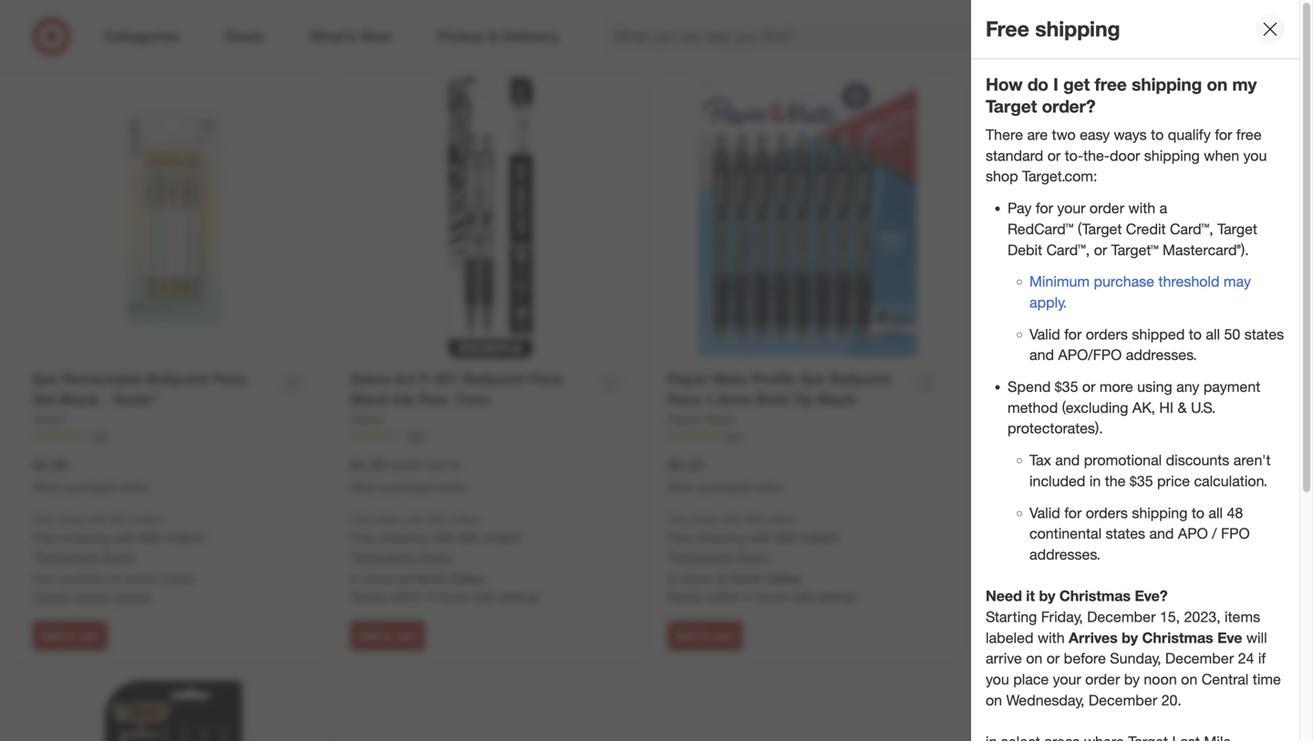 Task type: describe. For each thing, give the bounding box(es) containing it.
protectorates).
[[1008, 420, 1104, 438]]

arrives
[[1069, 629, 1118, 647]]

apply.
[[1030, 294, 1067, 311]]

104 link
[[33, 429, 314, 445]]

when for $5.99
[[33, 481, 61, 494]]

eve
[[1218, 629, 1243, 647]]

i
[[1054, 74, 1059, 95]]

yoobi link
[[33, 411, 65, 429]]

how
[[986, 74, 1023, 95]]

wednesday,
[[1007, 692, 1085, 710]]

any
[[1177, 378, 1200, 396]]

you inside will arrive on or before sunday, december 24 if you place your order by noon on central time on wednesday, december 20.
[[986, 671, 1010, 689]]

easy
[[1080, 126, 1110, 144]]

for inside there are two easy ways to qualify for free standard or to-the-door shipping when you shop target.com:
[[1215, 126, 1233, 144]]

only for $4.39
[[350, 513, 373, 526]]

zebra for zebra
[[350, 411, 383, 427]]

shipping inside there are two easy ways to qualify for free standard or to-the-door shipping when you shop target.com:
[[1145, 147, 1200, 165]]

apply. inside only ships with $35 orders free shipping with $35 orders* exclusions apply. not available at north dallas check nearby stores
[[1054, 550, 1089, 566]]

ballpoint inside paper mate profile 8pk ballpoint pens 1.4mm bold tip black
[[830, 370, 891, 388]]

at inside only ships with $35 orders free shipping with $35 orders* exclusions apply. not available at north dallas check nearby stores
[[1062, 572, 1073, 588]]

50
[[1225, 325, 1241, 343]]

- inside "5pk retractable ballpoint pens set black - yoobi™"
[[103, 391, 109, 409]]

need it by christmas eve? starting friday, december 15, 2023, items labeled with
[[986, 588, 1261, 647]]

apply. for $5.99
[[102, 549, 136, 565]]

free inside there are two easy ways to qualify for free standard or to-the-door shipping when you shop target.com:
[[1237, 126, 1262, 144]]

$5.99 when purchased online
[[33, 457, 149, 494]]

(excluding
[[1062, 399, 1129, 417]]

on up place on the right of the page
[[1026, 650, 1043, 668]]

* for $6.59
[[668, 549, 672, 565]]

8pk
[[801, 370, 826, 388]]

1 horizontal spatial christmas
[[1143, 629, 1214, 647]]

ways
[[1114, 126, 1147, 144]]

$4.39 msrp $5.70 when purchased online
[[350, 457, 466, 494]]

continental
[[1030, 525, 1102, 543]]

exclusions for $4.39
[[355, 549, 416, 565]]

free for 5pk retractable ballpoint pens set black - yoobi™
[[33, 530, 58, 546]]

ak, hi
[[1133, 399, 1174, 417]]

tax
[[1030, 452, 1052, 469]]

there are two easy ways to qualify for free standard or to-the-door shipping when you shop target.com:
[[986, 126, 1267, 185]]

paper mate profile 8pk ballpoint pens 1.4mm bold tip black link
[[668, 369, 906, 411]]

15,
[[1160, 608, 1180, 626]]

0 horizontal spatial brands
[[998, 412, 1039, 428]]

apo/fpo
[[1059, 346, 1122, 364]]

2 horizontal spatial -
[[1183, 371, 1189, 389]]

will
[[1247, 629, 1268, 647]]

and inside valid for orders shipping to all 48 continental states and apo / fpo addresses.
[[1150, 525, 1174, 543]]

orders for 3ct ballpoint pens black ink - the monterey - u brands
[[1083, 513, 1115, 527]]

calculation.
[[1195, 472, 1268, 490]]

purchased for $5.99
[[64, 481, 116, 494]]

0 horizontal spatial card™,
[[1047, 241, 1090, 259]]

by inside need it by christmas eve? starting friday, december 15, 2023, items labeled with
[[1039, 588, 1056, 605]]

free for zebra 2ct f-301 ballpoint pens black ink fine .7mm
[[350, 530, 376, 546]]

starting
[[986, 608, 1037, 626]]

What can we help you find? suggestions appear below search field
[[603, 16, 1058, 57]]

my
[[1233, 74, 1257, 95]]

420 link
[[350, 429, 631, 445]]

orders for zebra 2ct f-301 ballpoint pens black ink fine .7mm
[[449, 513, 480, 526]]

on down arrive
[[986, 692, 1003, 710]]

may
[[1224, 273, 1252, 291]]

ballpoint inside 3ct ballpoint pens black ink - the monterey - u brands
[[1011, 371, 1072, 389]]

payment
[[1204, 378, 1261, 396]]

when for $6.59
[[668, 481, 696, 494]]

only for $9.99
[[985, 513, 1007, 527]]

5pk retractable ballpoint pens set black - yoobi™
[[33, 370, 247, 409]]

set
[[33, 391, 56, 409]]

5pk
[[33, 370, 58, 388]]

in for $6.59
[[668, 571, 678, 587]]

only ships with $35 orders free shipping with $35 orders* * exclusions apply. not available at north dallas check nearby stores
[[33, 513, 207, 605]]

for for valid for orders shipped to all 50 states and apo/fpo addresses.
[[1065, 325, 1082, 343]]

2 for $4.39
[[427, 589, 434, 605]]

at for $4.39
[[399, 571, 410, 587]]

addresses. inside the valid for orders shipped to all 50 states and apo/fpo addresses.
[[1126, 346, 1197, 364]]

available inside the only ships with $35 orders free shipping with $35 orders* * exclusions apply. not available at north dallas check nearby stores
[[57, 571, 106, 587]]

discounts
[[1166, 452, 1230, 469]]

time
[[1253, 671, 1281, 689]]

2 vertical spatial december
[[1089, 692, 1158, 710]]

with inside the pay for your order with a redcard™ (target credit card™, target debit card™, or target™ mastercard®).
[[1129, 199, 1156, 217]]

u.s.
[[1191, 399, 1216, 417]]

at for $5.99
[[110, 571, 121, 587]]

aren't
[[1234, 452, 1271, 469]]

dallas for $6.59
[[767, 571, 802, 587]]

20.
[[1162, 692, 1182, 710]]

christmas inside need it by christmas eve? starting friday, december 15, 2023, items labeled with
[[1060, 588, 1131, 605]]

1 vertical spatial by
[[1122, 629, 1138, 647]]

$9.99 when purchased online
[[985, 458, 1101, 495]]

check inside only ships with $35 orders free shipping with $35 orders* exclusions apply. not available at north dallas check nearby stores
[[985, 590, 1022, 606]]

dallas for $4.39
[[450, 571, 484, 587]]

a
[[1160, 199, 1168, 217]]

order?
[[1042, 96, 1096, 117]]

shipping inside the only ships with $35 orders free shipping with $35 orders* * exclusions apply. not available at north dallas check nearby stores
[[62, 530, 110, 546]]

friday,
[[1042, 608, 1083, 626]]

black inside the zebra 2ct f-301 ballpoint pens black ink fine .7mm
[[350, 391, 389, 409]]

credit
[[1126, 220, 1166, 238]]

paper mate link
[[668, 411, 734, 429]]

tip
[[792, 391, 814, 409]]

north for $5.99
[[124, 571, 157, 587]]

how do i get free shipping on my target order?
[[986, 74, 1257, 117]]

orders inside the valid for orders shipped to all 50 states and apo/fpo addresses.
[[1086, 325, 1128, 343]]

on up 20.
[[1181, 671, 1198, 689]]

pens inside paper mate profile 8pk ballpoint pens 1.4mm bold tip black
[[668, 391, 702, 409]]

shop target.com:
[[986, 168, 1098, 185]]

ballpoint inside the zebra 2ct f-301 ballpoint pens black ink fine .7mm
[[463, 370, 525, 388]]

in for $4.39
[[350, 571, 361, 587]]

24
[[1238, 650, 1255, 668]]

online for $6.59
[[754, 481, 784, 494]]

are
[[1028, 126, 1048, 144]]

ink inside the zebra 2ct f-301 ballpoint pens black ink fine .7mm
[[393, 391, 414, 409]]

minimum
[[1030, 273, 1090, 291]]

to inside there are two easy ways to qualify for free standard or to-the-door shipping when you shop target.com:
[[1151, 126, 1164, 144]]

ships for $5.99
[[58, 513, 84, 526]]

1
[[1258, 19, 1263, 30]]

arrives by christmas eve
[[1069, 629, 1247, 647]]

2 for $6.59
[[745, 589, 752, 605]]

black inside 3ct ballpoint pens black ink - the monterey - u brands
[[1115, 371, 1154, 389]]

threshold
[[1159, 273, 1220, 291]]

stock for $6.59
[[682, 571, 713, 587]]

exclusions apply. button for $6.59
[[672, 548, 771, 566]]

for for pay for your order with a redcard™ (target credit card™, target debit card™, or target™ mastercard®).
[[1036, 199, 1054, 217]]

stores inside the only ships with $35 orders free shipping with $35 orders* * exclusions apply. not available at north dallas check nearby stores
[[116, 589, 151, 605]]

$35 inside the spend $35 or more using any payment method (excluding ak, hi & u.s. protectorates).
[[1055, 378, 1079, 396]]

shipping inside how do i get free shipping on my target order?
[[1132, 74, 1203, 95]]

north for $4.39
[[413, 571, 446, 587]]

online for $9.99
[[1072, 482, 1101, 495]]

to-
[[1065, 147, 1084, 165]]

when
[[1204, 147, 1240, 165]]

ready for $6.59
[[668, 589, 704, 605]]

shipping down the $6.59 when purchased online
[[697, 530, 745, 546]]

106
[[1042, 431, 1060, 444]]

yoobi™
[[113, 391, 159, 409]]

profile
[[752, 370, 797, 388]]

the
[[1105, 472, 1126, 490]]

paper mate profile 8pk ballpoint pens 1.4mm bold tip black
[[668, 370, 891, 409]]

or inside the spend $35 or more using any payment method (excluding ak, hi & u.s. protectorates).
[[1083, 378, 1096, 396]]

shipping up the get
[[1036, 16, 1121, 42]]

brands inside 3ct ballpoint pens black ink - the monterey - u brands
[[1079, 392, 1129, 410]]

nearby inside the only ships with $35 orders free shipping with $35 orders* * exclusions apply. not available at north dallas check nearby stores
[[73, 589, 112, 605]]

dallas for $5.99
[[160, 571, 195, 587]]

order inside will arrive on or before sunday, december 24 if you place your order by noon on central time on wednesday, december 20.
[[1086, 671, 1120, 689]]

retractable
[[62, 370, 143, 388]]

$35 inside tax and promotional discounts aren't included in the $35 price calculation.
[[1130, 472, 1154, 490]]

3ct
[[985, 371, 1007, 389]]

purchased for $6.59
[[699, 481, 751, 494]]

orders for 5pk retractable ballpoint pens set black - yoobi™
[[131, 513, 163, 526]]

pay for your order with a redcard™ (target credit card™, target debit card™, or target™ mastercard®).
[[1008, 199, 1258, 259]]

qualify
[[1168, 126, 1211, 144]]

301
[[435, 370, 459, 388]]

exclusions apply. button for $4.39
[[355, 548, 454, 566]]

exclusions apply. button for $5.99
[[37, 548, 136, 566]]

debit
[[1008, 241, 1043, 259]]

$5.70
[[429, 458, 461, 474]]

black inside paper mate profile 8pk ballpoint pens 1.4mm bold tip black
[[818, 391, 857, 409]]

2023,
[[1185, 608, 1221, 626]]

orders* for $6.59
[[800, 530, 841, 546]]

to inside valid for orders shipping to all 48 continental states and apo / fpo addresses.
[[1192, 504, 1205, 522]]

not inside the only ships with $35 orders free shipping with $35 orders* * exclusions apply. not available at north dallas check nearby stores
[[33, 571, 53, 587]]

3ct ballpoint pens black ink - the monterey - u brands link
[[985, 370, 1224, 411]]

the-
[[1084, 147, 1110, 165]]

pickup for $4.39
[[501, 589, 539, 605]]

free for 3ct ballpoint pens black ink - the monterey - u brands
[[985, 531, 1010, 547]]

on inside how do i get free shipping on my target order?
[[1207, 74, 1228, 95]]

ready for $4.39
[[350, 589, 387, 605]]

tax and promotional discounts aren't included in the $35 price calculation.
[[1030, 452, 1272, 490]]

ballpoint inside "5pk retractable ballpoint pens set black - yoobi™"
[[147, 370, 208, 388]]

* for $5.99
[[33, 549, 37, 565]]

fpo
[[1221, 525, 1250, 543]]



Task type: vqa. For each thing, say whether or not it's contained in the screenshot.
Valid corresponding to Valid for orders shipped to all 50 states and APO/FPO addresses.
yes



Task type: locate. For each thing, give the bounding box(es) containing it.
2 horizontal spatial and
[[1150, 525, 1174, 543]]

- left the
[[1183, 371, 1189, 389]]

free shipping dialog
[[972, 0, 1314, 742]]

only ships with $35 orders free shipping with $35 orders* * exclusions apply. in stock at  north dallas ready within 2 hours with pickup down the $6.59 when purchased online
[[668, 513, 857, 605]]

f-
[[420, 370, 435, 388]]

2 only ships with $35 orders free shipping with $35 orders* * exclusions apply. in stock at  north dallas ready within 2 hours with pickup from the left
[[668, 513, 857, 605]]

1 vertical spatial u
[[985, 412, 994, 428]]

1 horizontal spatial available
[[1009, 572, 1059, 588]]

2 horizontal spatial *
[[668, 549, 672, 565]]

or inside there are two easy ways to qualify for free standard or to-the-door shipping when you shop target.com:
[[1048, 147, 1061, 165]]

0 horizontal spatial within
[[390, 589, 424, 605]]

2
[[427, 589, 434, 605], [745, 589, 752, 605]]

orders* inside the only ships with $35 orders free shipping with $35 orders* * exclusions apply. not available at north dallas check nearby stores
[[165, 530, 207, 546]]

orders
[[1086, 325, 1128, 343], [1086, 504, 1128, 522], [131, 513, 163, 526], [449, 513, 480, 526], [766, 513, 798, 526], [1083, 513, 1115, 527]]

online inside the $9.99 when purchased online
[[1072, 482, 1101, 495]]

stock for $4.39
[[364, 571, 395, 587]]

free inside the only ships with $35 orders free shipping with $35 orders* * exclusions apply. not available at north dallas check nearby stores
[[33, 530, 58, 546]]

all left 50
[[1206, 325, 1221, 343]]

$6.59
[[668, 457, 703, 474]]

ships for $4.39
[[376, 513, 402, 526]]

addresses. down continental at the bottom right of the page
[[1030, 546, 1101, 564]]

purchased inside $5.99 when purchased online
[[64, 481, 116, 494]]

december inside need it by christmas eve? starting friday, december 15, 2023, items labeled with
[[1087, 608, 1156, 626]]

2 zebra from the top
[[350, 411, 383, 427]]

*
[[33, 549, 37, 565], [350, 549, 355, 565], [668, 549, 672, 565]]

mate inside paper mate profile 8pk ballpoint pens 1.4mm bold tip black
[[713, 370, 748, 388]]

labeled
[[986, 629, 1034, 647]]

or inside will arrive on or before sunday, december 24 if you place your order by noon on central time on wednesday, december 20.
[[1047, 650, 1060, 668]]

1 vertical spatial states
[[1106, 525, 1146, 543]]

will arrive on or before sunday, december 24 if you place your order by noon on central time on wednesday, december 20.
[[986, 629, 1281, 710]]

all for 48
[[1209, 504, 1223, 522]]

pens up 104 'link'
[[212, 370, 247, 388]]

zebra inside the zebra 2ct f-301 ballpoint pens black ink fine .7mm
[[350, 370, 391, 388]]

0 horizontal spatial *
[[33, 549, 37, 565]]

free inside only ships with $35 orders free shipping with $35 orders* exclusions apply. not available at north dallas check nearby stores
[[985, 531, 1010, 547]]

1 horizontal spatial pickup
[[818, 589, 857, 605]]

1 horizontal spatial card™,
[[1170, 220, 1214, 238]]

online down 104 'link'
[[119, 481, 149, 494]]

north inside only ships with $35 orders free shipping with $35 orders* exclusions apply. not available at north dallas check nearby stores
[[1077, 572, 1109, 588]]

2 hours from the left
[[755, 589, 788, 605]]

0 vertical spatial or
[[1048, 147, 1061, 165]]

you right when
[[1244, 147, 1267, 165]]

0 horizontal spatial you
[[986, 671, 1010, 689]]

apply. down $4.39 msrp $5.70 when purchased online
[[419, 549, 454, 565]]

standard
[[986, 147, 1044, 165]]

0 horizontal spatial only ships with $35 orders free shipping with $35 orders* * exclusions apply. in stock at  north dallas ready within 2 hours with pickup
[[350, 513, 539, 605]]

all inside the valid for orders shipped to all 50 states and apo/fpo addresses.
[[1206, 325, 1221, 343]]

free right the get
[[1095, 74, 1127, 95]]

orders inside valid for orders shipping to all 48 continental states and apo / fpo addresses.
[[1086, 504, 1128, 522]]

1 horizontal spatial brands
[[1079, 392, 1129, 410]]

1 horizontal spatial ready
[[668, 589, 704, 605]]

1 vertical spatial addresses.
[[1030, 546, 1101, 564]]

within for $4.39
[[390, 589, 424, 605]]

apply. down $5.99 when purchased online on the bottom
[[102, 549, 136, 565]]

eve?
[[1135, 588, 1168, 605]]

and left apo
[[1150, 525, 1174, 543]]

it
[[1026, 588, 1035, 605]]

0 horizontal spatial 2
[[427, 589, 434, 605]]

free down $4.39
[[350, 530, 376, 546]]

valid inside valid for orders shipping to all 48 continental states and apo / fpo addresses.
[[1030, 504, 1061, 522]]

order inside the pay for your order with a redcard™ (target credit card™, target debit card™, or target™ mastercard®).
[[1090, 199, 1125, 217]]

available inside only ships with $35 orders free shipping with $35 orders* exclusions apply. not available at north dallas check nearby stores
[[1009, 572, 1059, 588]]

exclusions apply. button down continental at the bottom right of the page
[[990, 549, 1089, 567]]

minimum purchase threshold may apply.
[[1030, 273, 1252, 311]]

0 vertical spatial zebra
[[350, 370, 391, 388]]

1 horizontal spatial target
[[1218, 220, 1258, 238]]

1 paper from the top
[[668, 370, 709, 388]]

more
[[1100, 378, 1134, 396]]

for inside the valid for orders shipped to all 50 states and apo/fpo addresses.
[[1065, 325, 1082, 343]]

1 horizontal spatial within
[[708, 589, 741, 605]]

shipping inside only ships with $35 orders free shipping with $35 orders* exclusions apply. not available at north dallas check nearby stores
[[1014, 531, 1063, 547]]

3 * from the left
[[668, 549, 672, 565]]

0 horizontal spatial pickup
[[501, 589, 539, 605]]

exclusions for $6.59
[[672, 549, 733, 565]]

1 vertical spatial zebra
[[350, 411, 383, 427]]

2 stock from the left
[[682, 571, 713, 587]]

target inside how do i get free shipping on my target order?
[[986, 96, 1037, 117]]

paper up paper mate
[[668, 370, 709, 388]]

1 vertical spatial free
[[1237, 126, 1262, 144]]

zebra link
[[350, 411, 383, 429]]

1 vertical spatial mate
[[705, 411, 734, 427]]

when for $9.99
[[985, 482, 1014, 495]]

0 horizontal spatial and
[[1030, 346, 1054, 364]]

1 vertical spatial paper
[[668, 411, 702, 427]]

exclusions for $5.99
[[37, 549, 98, 565]]

to inside the valid for orders shipped to all 50 states and apo/fpo addresses.
[[1189, 325, 1202, 343]]

106 link
[[985, 430, 1267, 446]]

check
[[33, 589, 70, 605], [985, 590, 1022, 606]]

0 horizontal spatial free
[[1095, 74, 1127, 95]]

0 vertical spatial you
[[1244, 147, 1267, 165]]

ships down the $6.59 when purchased online
[[693, 513, 719, 526]]

pens inside 3ct ballpoint pens black ink - the monterey - u brands
[[1076, 371, 1111, 389]]

.7mm
[[452, 391, 490, 409]]

mate down the 1.4mm
[[705, 411, 734, 427]]

valid for valid for orders shipping to all 48 continental states and apo / fpo addresses.
[[1030, 504, 1061, 522]]

valid for valid for orders shipped to all 50 states and apo/fpo addresses.
[[1030, 325, 1061, 343]]

when inside $4.39 msrp $5.70 when purchased online
[[350, 481, 379, 494]]

orders* for $9.99
[[1118, 531, 1159, 547]]

valid up continental at the bottom right of the page
[[1030, 504, 1061, 522]]

place
[[1014, 671, 1049, 689]]

mate up the 1.4mm
[[713, 370, 748, 388]]

zebra 2ct f-301 ballpoint pens black ink fine .7mm
[[350, 370, 563, 409]]

exclusions up it
[[990, 550, 1051, 566]]

ballpoint up .7mm
[[463, 370, 525, 388]]

2 ready from the left
[[668, 589, 704, 605]]

0 horizontal spatial check
[[33, 589, 70, 605]]

paper mate
[[668, 411, 734, 427]]

- up the protectorates).
[[1055, 392, 1061, 410]]

paper mate profile 8pk ballpoint pens 1.4mm bold tip black image
[[668, 77, 949, 358], [668, 77, 949, 358]]

in
[[1090, 472, 1101, 490]]

paper up $6.59
[[668, 411, 702, 427]]

2 within from the left
[[708, 589, 741, 605]]

yoobi
[[33, 411, 65, 427]]

$35
[[1055, 378, 1079, 396], [1130, 472, 1154, 490], [110, 513, 128, 526], [428, 513, 446, 526], [745, 513, 763, 526], [1063, 513, 1080, 527], [141, 530, 162, 546], [459, 530, 479, 546], [776, 530, 797, 546], [1094, 531, 1114, 547]]

apply. down continental at the bottom right of the page
[[1054, 550, 1089, 566]]

0 vertical spatial your
[[1058, 199, 1086, 217]]

need
[[986, 588, 1022, 605]]

2 paper from the top
[[668, 411, 702, 427]]

black inside "5pk retractable ballpoint pens set black - yoobi™"
[[60, 391, 99, 409]]

orders up apo/fpo
[[1086, 325, 1128, 343]]

apo
[[1178, 525, 1208, 543]]

by inside will arrive on or before sunday, december 24 if you place your order by noon on central time on wednesday, december 20.
[[1125, 671, 1140, 689]]

valid for orders shipping to all 48 continental states and apo / fpo addresses.
[[1030, 504, 1250, 564]]

pickup for $6.59
[[818, 589, 857, 605]]

1 horizontal spatial free
[[1237, 126, 1262, 144]]

1 only ships with $35 orders free shipping with $35 orders* * exclusions apply. in stock at  north dallas ready within 2 hours with pickup from the left
[[350, 513, 539, 605]]

christmas
[[1060, 588, 1131, 605], [1143, 629, 1214, 647]]

with inside need it by christmas eve? starting friday, december 15, 2023, items labeled with
[[1038, 629, 1065, 647]]

zebra 2ct f-301 ballpoint pens black ink fine .7mm link
[[350, 369, 588, 411]]

3ct ballpoint pens black ink - the monterey - u brands
[[985, 371, 1219, 410]]

$5.99
[[33, 457, 68, 474]]

for inside the pay for your order with a redcard™ (target credit card™, target debit card™, or target™ mastercard®).
[[1036, 199, 1054, 217]]

orders* for $5.99
[[165, 530, 207, 546]]

orders*
[[165, 530, 207, 546], [483, 530, 524, 546], [800, 530, 841, 546], [1118, 531, 1159, 547]]

using
[[1138, 378, 1173, 396]]

shipping up the qualify
[[1132, 74, 1203, 95]]

bold
[[757, 391, 788, 409]]

exclusions inside only ships with $35 orders free shipping with $35 orders* exclusions apply. not available at north dallas check nearby stores
[[990, 550, 1051, 566]]

ships inside only ships with $35 orders free shipping with $35 orders* exclusions apply. not available at north dallas check nearby stores
[[1011, 513, 1036, 527]]

when inside the $9.99 when purchased online
[[985, 482, 1014, 495]]

1 horizontal spatial nearby
[[1026, 590, 1065, 606]]

your inside the pay for your order with a redcard™ (target credit card™, target debit card™, or target™ mastercard®).
[[1058, 199, 1086, 217]]

valid inside the valid for orders shipped to all 50 states and apo/fpo addresses.
[[1030, 325, 1061, 343]]

online for $5.99
[[119, 481, 149, 494]]

ships down the $9.99 when purchased online
[[1011, 513, 1036, 527]]

bic gel-ocity quick dry gel pens 0.7mm medium point black 4ct image
[[33, 680, 314, 742], [33, 680, 314, 742]]

1 horizontal spatial stock
[[682, 571, 713, 587]]

for up apo/fpo
[[1065, 325, 1082, 343]]

only for $6.59
[[668, 513, 690, 526]]

or up place on the right of the page
[[1047, 650, 1060, 668]]

order down before
[[1086, 671, 1120, 689]]

apply. for $6.59
[[737, 549, 771, 565]]

if
[[1259, 650, 1266, 668]]

free down $5.99
[[33, 530, 58, 546]]

purchase
[[1094, 273, 1155, 291]]

u brands link
[[985, 411, 1039, 430]]

dallas inside the only ships with $35 orders free shipping with $35 orders* * exclusions apply. not available at north dallas check nearby stores
[[160, 571, 195, 587]]

by
[[1039, 588, 1056, 605], [1122, 629, 1138, 647], [1125, 671, 1140, 689]]

0 horizontal spatial check nearby stores button
[[33, 588, 151, 606]]

ink up &
[[1158, 371, 1179, 389]]

purchased down tax
[[1017, 482, 1069, 495]]

only ships with $35 orders free shipping with $35 orders* * exclusions apply. in stock at  north dallas ready within 2 hours with pickup for $4.39
[[350, 513, 539, 605]]

1 pickup from the left
[[501, 589, 539, 605]]

2 valid from the top
[[1030, 504, 1061, 522]]

ships for $6.59
[[693, 513, 719, 526]]

your inside will arrive on or before sunday, december 24 if you place your order by noon on central time on wednesday, december 20.
[[1053, 671, 1082, 689]]

0 vertical spatial brands
[[1079, 392, 1129, 410]]

paper for paper mate
[[668, 411, 702, 427]]

orders* inside only ships with $35 orders free shipping with $35 orders* exclusions apply. not available at north dallas check nearby stores
[[1118, 531, 1159, 547]]

exclusions apply. button down the $6.59 when purchased online
[[672, 548, 771, 566]]

at
[[110, 571, 121, 587], [399, 571, 410, 587], [716, 571, 727, 587], [1062, 572, 1073, 588]]

paper inside paper mate profile 8pk ballpoint pens 1.4mm bold tip black
[[668, 370, 709, 388]]

purchased inside $4.39 msrp $5.70 when purchased online
[[382, 481, 434, 494]]

december down noon
[[1089, 692, 1158, 710]]

$9.99
[[985, 458, 1021, 475]]

free up need
[[985, 531, 1010, 547]]

shipping up it
[[1014, 531, 1063, 547]]

in
[[350, 571, 361, 587], [668, 571, 678, 587]]

states right 50
[[1245, 325, 1284, 343]]

zebra left 2ct
[[350, 370, 391, 388]]

only
[[33, 513, 55, 526], [350, 513, 373, 526], [668, 513, 690, 526], [985, 513, 1007, 527]]

check inside the only ships with $35 orders free shipping with $35 orders* * exclusions apply. not available at north dallas check nearby stores
[[33, 589, 70, 605]]

pens inside the zebra 2ct f-301 ballpoint pens black ink fine .7mm
[[529, 370, 563, 388]]

only ships with $35 orders free shipping with $35 orders* * exclusions apply. in stock at  north dallas ready within 2 hours with pickup for $6.59
[[668, 513, 857, 605]]

or left to-
[[1048, 147, 1061, 165]]

1 vertical spatial and
[[1056, 452, 1080, 469]]

central
[[1202, 671, 1249, 689]]

orders* for $4.39
[[483, 530, 524, 546]]

0 horizontal spatial addresses.
[[1030, 546, 1101, 564]]

card™, down redcard™ (target
[[1047, 241, 1090, 259]]

1 vertical spatial card™,
[[1047, 241, 1090, 259]]

addresses. inside valid for orders shipping to all 48 continental states and apo / fpo addresses.
[[1030, 546, 1101, 564]]

only for $5.99
[[33, 513, 55, 526]]

1 horizontal spatial you
[[1244, 147, 1267, 165]]

hours for $4.39
[[438, 589, 470, 605]]

check nearby stores button for $9.99
[[985, 589, 1103, 607]]

1 horizontal spatial not
[[985, 572, 1006, 588]]

orders down $5.70
[[449, 513, 480, 526]]

online down $5.70
[[437, 481, 466, 494]]

5pk retractable ballpoint pens set black - yoobi™ image
[[33, 77, 314, 358], [33, 77, 314, 358]]

all left "48"
[[1209, 504, 1223, 522]]

on left my
[[1207, 74, 1228, 95]]

orders inside the only ships with $35 orders free shipping with $35 orders* * exclusions apply. not available at north dallas check nearby stores
[[131, 513, 163, 526]]

cart
[[78, 26, 100, 40], [396, 26, 417, 40], [713, 26, 735, 40], [1031, 26, 1052, 40], [78, 629, 100, 643], [396, 629, 417, 643], [713, 629, 735, 643], [1031, 629, 1052, 643]]

and up included
[[1056, 452, 1080, 469]]

1 * from the left
[[33, 549, 37, 565]]

0 vertical spatial addresses.
[[1126, 346, 1197, 364]]

not inside only ships with $35 orders free shipping with $35 orders* exclusions apply. not available at north dallas check nearby stores
[[985, 572, 1006, 588]]

0 vertical spatial and
[[1030, 346, 1054, 364]]

zebra 2ct f-301 ballpoint pens black ink fine .7mm image
[[350, 77, 631, 358], [350, 77, 631, 358]]

0 horizontal spatial stores
[[116, 589, 151, 605]]

1 vertical spatial december
[[1166, 650, 1234, 668]]

1 horizontal spatial -
[[1055, 392, 1061, 410]]

orders inside only ships with $35 orders free shipping with $35 orders* exclusions apply. not available at north dallas check nearby stores
[[1083, 513, 1115, 527]]

u
[[1065, 392, 1075, 410], [985, 412, 994, 428]]

december up arrives
[[1087, 608, 1156, 626]]

u down the monterey
[[985, 412, 994, 428]]

0 vertical spatial paper
[[668, 370, 709, 388]]

shipping down price
[[1132, 504, 1188, 522]]

1 vertical spatial christmas
[[1143, 629, 1214, 647]]

valid for orders shipped to all 50 states and apo/fpo addresses.
[[1030, 325, 1284, 364]]

u inside 3ct ballpoint pens black ink - the monterey - u brands
[[1065, 392, 1075, 410]]

1 horizontal spatial in
[[668, 571, 678, 587]]

only inside only ships with $35 orders free shipping with $35 orders* exclusions apply. not available at north dallas check nearby stores
[[985, 513, 1007, 527]]

1 vertical spatial target
[[1218, 220, 1258, 238]]

free up how
[[986, 16, 1030, 42]]

u up the protectorates).
[[1065, 392, 1075, 410]]

1 vertical spatial ink
[[393, 391, 414, 409]]

0 vertical spatial christmas
[[1060, 588, 1131, 605]]

when down the $9.99
[[985, 482, 1014, 495]]

1 2 from the left
[[427, 589, 434, 605]]

purchased inside the $9.99 when purchased online
[[1017, 482, 1069, 495]]

for right pay
[[1036, 199, 1054, 217]]

online inside $5.99 when purchased online
[[119, 481, 149, 494]]

0 vertical spatial all
[[1206, 325, 1221, 343]]

states inside valid for orders shipping to all 48 continental states and apo / fpo addresses.
[[1106, 525, 1146, 543]]

420
[[407, 430, 425, 443]]

nearby
[[73, 589, 112, 605], [1026, 590, 1065, 606]]

december up 'central'
[[1166, 650, 1234, 668]]

addresses. down 'shipped'
[[1126, 346, 1197, 364]]

ballpoint up yoobi™
[[147, 370, 208, 388]]

all for 50
[[1206, 325, 1221, 343]]

1 vertical spatial order
[[1086, 671, 1120, 689]]

ballpoint up method
[[1011, 371, 1072, 389]]

at inside the only ships with $35 orders free shipping with $35 orders* * exclusions apply. not available at north dallas check nearby stores
[[110, 571, 121, 587]]

your down before
[[1053, 671, 1082, 689]]

0 vertical spatial states
[[1245, 325, 1284, 343]]

1 hours from the left
[[438, 589, 470, 605]]

only down the $9.99
[[985, 513, 1007, 527]]

0 horizontal spatial target
[[986, 96, 1037, 117]]

target up mastercard®).
[[1218, 220, 1258, 238]]

2 vertical spatial and
[[1150, 525, 1174, 543]]

for inside valid for orders shipping to all 48 continental states and apo / fpo addresses.
[[1065, 504, 1082, 522]]

2 * from the left
[[350, 549, 355, 565]]

or up (excluding
[[1083, 378, 1096, 396]]

1 vertical spatial your
[[1053, 671, 1082, 689]]

free up when
[[1237, 126, 1262, 144]]

1 horizontal spatial and
[[1056, 452, 1080, 469]]

2 in from the left
[[668, 571, 678, 587]]

free for paper mate profile 8pk ballpoint pens 1.4mm bold tip black
[[668, 530, 693, 546]]

online inside $4.39 msrp $5.70 when purchased online
[[437, 481, 466, 494]]

paper for paper mate profile 8pk ballpoint pens 1.4mm bold tip black
[[668, 370, 709, 388]]

0 horizontal spatial christmas
[[1060, 588, 1131, 605]]

0 vertical spatial card™,
[[1170, 220, 1214, 238]]

or target™
[[1094, 241, 1159, 259]]

valid down apply.
[[1030, 325, 1061, 343]]

pens up paper mate
[[668, 391, 702, 409]]

* inside the only ships with $35 orders free shipping with $35 orders* * exclusions apply. not available at north dallas check nearby stores
[[33, 549, 37, 565]]

1 valid from the top
[[1030, 325, 1061, 343]]

before
[[1064, 650, 1106, 668]]

1 horizontal spatial 2
[[745, 589, 752, 605]]

by right it
[[1039, 588, 1056, 605]]

hours for $6.59
[[755, 589, 788, 605]]

2ct
[[395, 370, 416, 388]]

1 vertical spatial brands
[[998, 412, 1039, 428]]

target inside the pay for your order with a redcard™ (target credit card™, target debit card™, or target™ mastercard®).
[[1218, 220, 1258, 238]]

1 horizontal spatial *
[[350, 549, 355, 565]]

apply. inside the only ships with $35 orders free shipping with $35 orders* * exclusions apply. not available at north dallas check nearby stores
[[102, 549, 136, 565]]

1 horizontal spatial hours
[[755, 589, 788, 605]]

free inside how do i get free shipping on my target order?
[[1095, 74, 1127, 95]]

shipping down $4.39 msrp $5.70 when purchased online
[[379, 530, 428, 546]]

only down $4.39
[[350, 513, 373, 526]]

add
[[41, 26, 62, 40], [358, 26, 379, 40], [676, 26, 697, 40], [993, 26, 1014, 40], [41, 629, 62, 643], [358, 629, 379, 643], [676, 629, 697, 643], [993, 629, 1014, 643]]

mate for paper mate
[[705, 411, 734, 427]]

north for $6.59
[[731, 571, 763, 587]]

online inside the $6.59 when purchased online
[[754, 481, 784, 494]]

exclusions apply. button down $5.99 when purchased online on the bottom
[[37, 548, 136, 566]]

0 vertical spatial free
[[1095, 74, 1127, 95]]

1 horizontal spatial check nearby stores button
[[985, 589, 1103, 607]]

for for valid for orders shipping to all 48 continental states and apo / fpo addresses.
[[1065, 504, 1082, 522]]

* for $4.39
[[350, 549, 355, 565]]

redcard™ (target
[[1008, 220, 1122, 238]]

1 vertical spatial or
[[1083, 378, 1096, 396]]

1 in from the left
[[350, 571, 361, 587]]

orders down $5.99 when purchased online on the bottom
[[131, 513, 163, 526]]

ink down 2ct
[[393, 391, 414, 409]]

when down $4.39
[[350, 481, 379, 494]]

card™,
[[1170, 220, 1214, 238], [1047, 241, 1090, 259]]

1 vertical spatial you
[[986, 671, 1010, 689]]

target down how
[[986, 96, 1037, 117]]

1.4mm
[[706, 391, 752, 409]]

u brands
[[985, 412, 1039, 428]]

0 vertical spatial order
[[1090, 199, 1125, 217]]

0 vertical spatial mate
[[713, 370, 748, 388]]

1 ready from the left
[[350, 589, 387, 605]]

2 pickup from the left
[[818, 589, 857, 605]]

0 vertical spatial valid
[[1030, 325, 1061, 343]]

0 vertical spatial u
[[1065, 392, 1075, 410]]

0 horizontal spatial available
[[57, 571, 106, 587]]

purchased down msrp
[[382, 481, 434, 494]]

0 horizontal spatial hours
[[438, 589, 470, 605]]

3ct ballpoint pens black ink - the monterey - u brands image
[[985, 77, 1267, 359], [985, 77, 1267, 359]]

apply. for $4.39
[[419, 549, 454, 565]]

0 horizontal spatial states
[[1106, 525, 1146, 543]]

2 2 from the left
[[745, 589, 752, 605]]

only down $5.99
[[33, 513, 55, 526]]

orders down the
[[1086, 504, 1128, 522]]

target
[[986, 96, 1037, 117], [1218, 220, 1258, 238]]

method
[[1008, 399, 1058, 417]]

the
[[1193, 371, 1219, 389]]

ships inside the only ships with $35 orders free shipping with $35 orders* * exclusions apply. not available at north dallas check nearby stores
[[58, 513, 84, 526]]

1 stock from the left
[[364, 571, 395, 587]]

1 horizontal spatial states
[[1245, 325, 1284, 343]]

pens
[[212, 370, 247, 388], [529, 370, 563, 388], [1076, 371, 1111, 389], [668, 391, 702, 409]]

1 zebra from the top
[[350, 370, 391, 388]]

0 horizontal spatial stock
[[364, 571, 395, 587]]

1 vertical spatial all
[[1209, 504, 1223, 522]]

mate for paper mate profile 8pk ballpoint pens 1.4mm bold tip black
[[713, 370, 748, 388]]

for up continental at the bottom right of the page
[[1065, 504, 1082, 522]]

door
[[1110, 147, 1141, 165]]

0 vertical spatial ink
[[1158, 371, 1179, 389]]

purchased for $9.99
[[1017, 482, 1069, 495]]

free down $6.59
[[668, 530, 693, 546]]

free inside dialog
[[986, 16, 1030, 42]]

0 horizontal spatial ink
[[393, 391, 414, 409]]

you inside there are two easy ways to qualify for free standard or to-the-door shipping when you shop target.com:
[[1244, 147, 1267, 165]]

free shipping
[[986, 16, 1121, 42]]

0 vertical spatial target
[[986, 96, 1037, 117]]

there
[[986, 126, 1024, 144]]

your up redcard™ (target
[[1058, 199, 1086, 217]]

orders for paper mate profile 8pk ballpoint pens 1.4mm bold tip black
[[766, 513, 798, 526]]

2 vertical spatial or
[[1047, 650, 1060, 668]]

within for $6.59
[[708, 589, 741, 605]]

addresses.
[[1126, 346, 1197, 364], [1030, 546, 1101, 564]]

stores inside only ships with $35 orders free shipping with $35 orders* exclusions apply. not available at north dallas check nearby stores
[[1068, 590, 1103, 606]]

0 horizontal spatial ready
[[350, 589, 387, 605]]

zebra for zebra 2ct f-301 ballpoint pens black ink fine .7mm
[[350, 370, 391, 388]]

or
[[1048, 147, 1061, 165], [1083, 378, 1096, 396], [1047, 650, 1060, 668]]

when down $6.59
[[668, 481, 696, 494]]

1 horizontal spatial u
[[1065, 392, 1075, 410]]

0 horizontal spatial -
[[103, 391, 109, 409]]

free
[[986, 16, 1030, 42], [33, 530, 58, 546], [350, 530, 376, 546], [668, 530, 693, 546], [985, 531, 1010, 547]]

0 horizontal spatial u
[[985, 412, 994, 428]]

and inside the valid for orders shipped to all 50 states and apo/fpo addresses.
[[1030, 346, 1054, 364]]

104
[[89, 430, 108, 443]]

orders down the 'in'
[[1083, 513, 1115, 527]]

brands
[[1079, 392, 1129, 410], [998, 412, 1039, 428]]

0 horizontal spatial in
[[350, 571, 361, 587]]

fine
[[418, 391, 448, 409]]

at for $6.59
[[716, 571, 727, 587]]

shipping down $5.99 when purchased online on the bottom
[[62, 530, 110, 546]]

1 within from the left
[[390, 589, 424, 605]]

1 horizontal spatial addresses.
[[1126, 346, 1197, 364]]

available
[[57, 571, 106, 587], [1009, 572, 1059, 588]]

ships for $9.99
[[1011, 513, 1036, 527]]

items
[[1225, 608, 1261, 626]]

nearby inside only ships with $35 orders free shipping with $35 orders* exclusions apply. not available at north dallas check nearby stores
[[1026, 590, 1065, 606]]

north inside the only ships with $35 orders free shipping with $35 orders* * exclusions apply. not available at north dallas check nearby stores
[[124, 571, 157, 587]]

for up when
[[1215, 126, 1233, 144]]

1 horizontal spatial only ships with $35 orders free shipping with $35 orders* * exclusions apply. in stock at  north dallas ready within 2 hours with pickup
[[668, 513, 857, 605]]

1 vertical spatial valid
[[1030, 504, 1061, 522]]

1 horizontal spatial ink
[[1158, 371, 1179, 389]]

0 vertical spatial by
[[1039, 588, 1056, 605]]

check nearby stores button for $5.99
[[33, 588, 151, 606]]

ink inside 3ct ballpoint pens black ink - the monterey - u brands
[[1158, 371, 1179, 389]]

you down arrive
[[986, 671, 1010, 689]]

check nearby stores button
[[33, 588, 151, 606], [985, 589, 1103, 607]]

exclusions apply. button down $4.39 msrp $5.70 when purchased online
[[355, 548, 454, 566]]

arrive
[[986, 650, 1022, 668]]

by down 'sunday,'
[[1125, 671, 1140, 689]]

/
[[1212, 525, 1217, 543]]

when down $5.99
[[33, 481, 61, 494]]

states inside the valid for orders shipped to all 50 states and apo/fpo addresses.
[[1245, 325, 1284, 343]]

christmas down '15,' on the bottom
[[1143, 629, 1214, 647]]

pay
[[1008, 199, 1032, 217]]

and inside tax and promotional discounts aren't included in the $35 price calculation.
[[1056, 452, 1080, 469]]

1 horizontal spatial stores
[[1068, 590, 1103, 606]]

ships down $5.99 when purchased online on the bottom
[[58, 513, 84, 526]]

shipping inside valid for orders shipping to all 48 continental states and apo / fpo addresses.
[[1132, 504, 1188, 522]]

and up spend on the right bottom
[[1030, 346, 1054, 364]]

only inside the only ships with $35 orders free shipping with $35 orders* * exclusions apply. not available at north dallas check nearby stores
[[33, 513, 55, 526]]

ships
[[58, 513, 84, 526], [376, 513, 402, 526], [693, 513, 719, 526], [1011, 513, 1036, 527]]

mate inside paper mate link
[[705, 411, 734, 427]]

1 horizontal spatial check
[[985, 590, 1022, 606]]

dallas inside only ships with $35 orders free shipping with $35 orders* exclusions apply. not available at north dallas check nearby stores
[[1113, 572, 1147, 588]]

all inside valid for orders shipping to all 48 continental states and apo / fpo addresses.
[[1209, 504, 1223, 522]]

purchased down $6.59
[[699, 481, 751, 494]]

do
[[1028, 74, 1049, 95]]

pens inside "5pk retractable ballpoint pens set black - yoobi™"
[[212, 370, 247, 388]]

exclusions inside the only ships with $35 orders free shipping with $35 orders* * exclusions apply. not available at north dallas check nearby stores
[[37, 549, 98, 565]]

states down the
[[1106, 525, 1146, 543]]

orders down the $6.59 when purchased online
[[766, 513, 798, 526]]

ballpoint right 8pk
[[830, 370, 891, 388]]

mastercard®).
[[1163, 241, 1249, 259]]

pens up 420 link
[[529, 370, 563, 388]]

0 horizontal spatial nearby
[[73, 589, 112, 605]]

apply. down the $6.59 when purchased online
[[737, 549, 771, 565]]

order up the or target™
[[1090, 199, 1125, 217]]

shipping down the qualify
[[1145, 147, 1200, 165]]

2 vertical spatial by
[[1125, 671, 1140, 689]]

$6.59 when purchased online
[[668, 457, 784, 494]]



